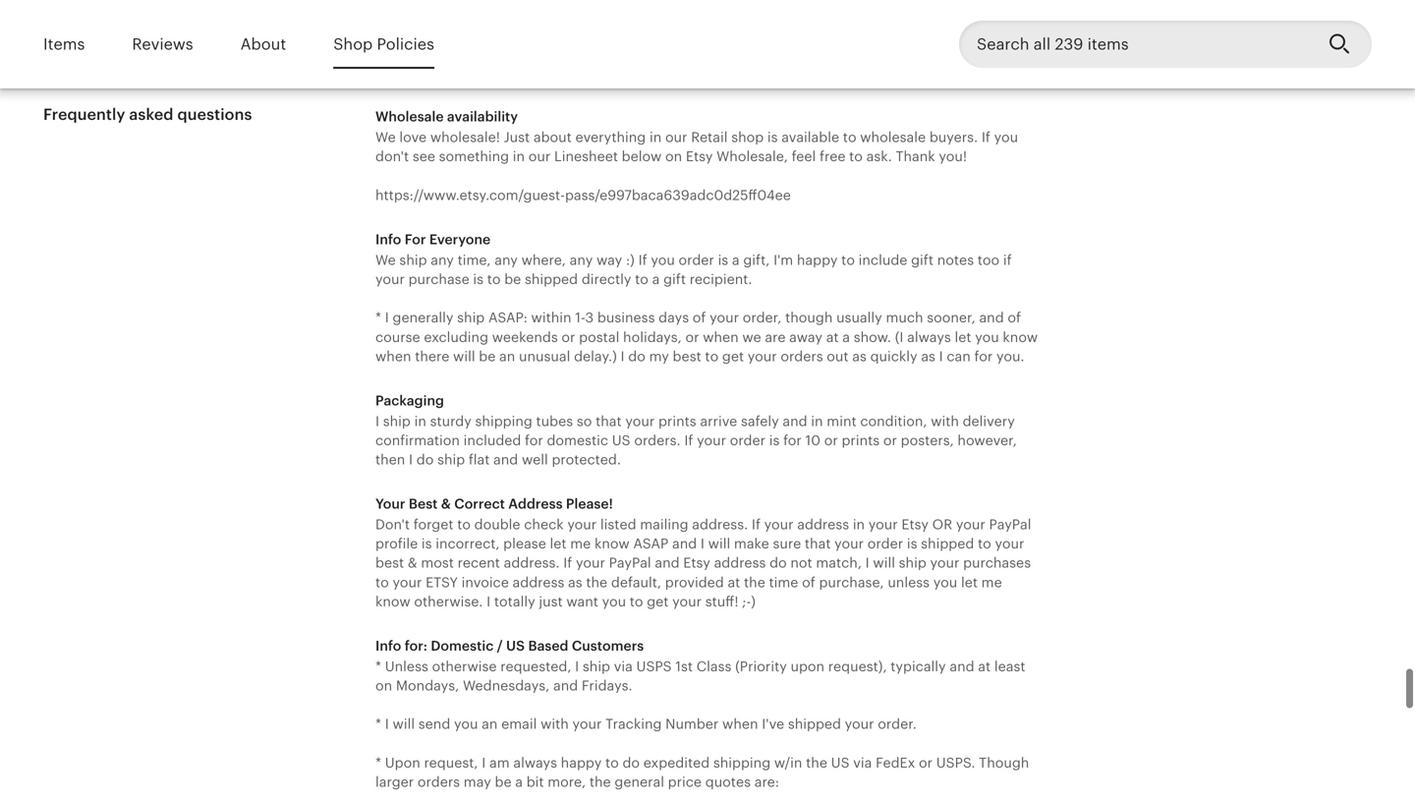 Task type: vqa. For each thing, say whether or not it's contained in the screenshot.
1st d
no



Task type: describe. For each thing, give the bounding box(es) containing it.
i inside * upon request, i am always happy to do expedited shipping w/in the us via fedex or usps. though larger orders may be a bit more, the general price quotes are:
[[482, 755, 486, 771]]

away
[[790, 329, 823, 345]]

much
[[886, 310, 924, 326]]

1 vertical spatial us
[[506, 638, 525, 654]]

1 any from the left
[[431, 252, 454, 268]]

be inside we ship any time, any where, any way :) if you order is a gift, i'm happy to include gift notes too if your purchase is to be shipped directly to a gift recipient.
[[505, 271, 521, 287]]

recipient.
[[690, 271, 753, 287]]

your up "purchases" on the bottom of the page
[[996, 536, 1025, 552]]

you inside we love wholesale! just about everything in our retail shop is available to wholesale buyers. if you don't see something in our linesheet below on etsy wholesale, feel free to ask. thank you!
[[995, 129, 1019, 145]]

etsy inside we love wholesale! just about everything in our retail shop is available to wholesale buyers. if you don't see something in our linesheet below on etsy wholesale, feel free to ask. thank you!
[[686, 149, 713, 164]]

i've
[[762, 716, 785, 732]]

2 horizontal spatial as
[[922, 348, 936, 364]]

the up want
[[586, 575, 608, 590]]

or down 1-
[[562, 329, 576, 345]]

packaging i ship in sturdy shipping tubes so that your prints arrive safely and in mint condition, with delivery confirmation included for domestic us orders. if your order is for 10 or prints or posters, however, then i do ship flat and well protected.
[[376, 393, 1018, 468]]

to left ask.
[[850, 149, 863, 164]]

orders inside the * i generally ship asap: within 1-3 business days of your order, though usually much sooner, and of course excluding weekends or postal holidays, or when we are away at a show. (i always let you know when there will be an unusual delay.) i do my best to get your orders out as quickly as i can for you.
[[781, 348, 824, 364]]

i down packaging
[[376, 413, 380, 429]]

i right the delay.)
[[621, 348, 625, 364]]

holidays,
[[623, 329, 682, 345]]

asked
[[129, 106, 174, 124]]

we
[[743, 329, 762, 345]]

wholesale!
[[431, 129, 500, 145]]

i'm
[[774, 252, 794, 268]]

retail
[[691, 129, 728, 145]]

reviews link
[[132, 21, 193, 67]]

out
[[827, 348, 849, 364]]

us inside "packaging i ship in sturdy shipping tubes so that your prints arrive safely and in mint condition, with delivery confirmation included for domestic us orders. if your order is for 10 or prints or posters, however, then i do ship flat and well protected."
[[612, 433, 631, 448]]

number
[[666, 716, 719, 732]]

0 vertical spatial when
[[703, 329, 739, 345]]

shipped inside 'your best & correct address please! don't forget to double check your listed mailing address. if your address in your etsy or your paypal profile is incorrect, please let me know asap and i will make sure that your order is shipped to your best & most recent address. if your paypal and etsy address do not match, i will ship your purchases to your etsy invoice address as the default, provided at the time of purchase, unless you let me know otherwise. i totally just want you to get your stuff! ;-)'
[[921, 536, 975, 552]]

your left or
[[869, 517, 898, 532]]

address
[[509, 496, 563, 512]]

weekends
[[492, 329, 558, 345]]

your down we
[[748, 348, 777, 364]]

to down default,
[[630, 594, 644, 610]]

0 vertical spatial gift
[[912, 252, 934, 268]]

can
[[947, 348, 971, 364]]

ship inside the * i generally ship asap: within 1-3 business days of your order, though usually much sooner, and of course excluding weekends or postal holidays, or when we are away at a show. (i always let you know when there will be an unusual delay.) i do my best to get your orders out as quickly as i can for you.
[[457, 310, 485, 326]]

or inside * upon request, i am always happy to do expedited shipping w/in the us via fedex or usps. though larger orders may be a bit more, the general price quotes are:
[[919, 755, 933, 771]]

delivery
[[963, 413, 1015, 429]]

0 vertical spatial me
[[571, 536, 591, 552]]

as inside 'your best & correct address please! don't forget to double check your listed mailing address. if your address in your etsy or your paypal profile is incorrect, please let me know asap and i will make sure that your order is shipped to your best & most recent address. if your paypal and etsy address do not match, i will ship your purchases to your etsy invoice address as the default, provided at the time of purchase, unless you let me know otherwise. i totally just want you to get your stuff! ;-)'
[[568, 575, 583, 590]]

1 horizontal spatial &
[[441, 496, 451, 512]]

arrive
[[700, 413, 738, 429]]

about
[[534, 129, 572, 145]]

within
[[531, 310, 572, 326]]

and down the requested,
[[554, 678, 578, 694]]

we for we love wholesale! just about everything in our retail shop is available to wholesale buyers. if you don't see something in our linesheet below on etsy wholesale, feel free to ask. thank you!
[[376, 129, 396, 145]]

do inside "packaging i ship in sturdy shipping tubes so that your prints arrive safely and in mint condition, with delivery confirmation included for domestic us orders. if your order is for 10 or prints or posters, however, then i do ship flat and well protected."
[[417, 452, 434, 468]]

your down arrive
[[697, 433, 727, 448]]

free
[[820, 149, 846, 164]]

you right send
[[454, 716, 478, 732]]

and right typically
[[950, 659, 975, 674]]

is up recipient.
[[718, 252, 729, 268]]

customers
[[572, 638, 644, 654]]

orders.
[[635, 433, 681, 448]]

ask.
[[867, 149, 893, 164]]

your left order.
[[845, 716, 875, 732]]

2 vertical spatial when
[[723, 716, 759, 732]]

way
[[597, 252, 623, 268]]

and down mailing in the bottom left of the page
[[673, 536, 697, 552]]

Search all 239 items text field
[[960, 21, 1314, 68]]

your down or
[[931, 555, 960, 571]]

for:
[[405, 638, 428, 654]]

via inside * upon request, i am always happy to do expedited shipping w/in the us via fedex or usps. though larger orders may be a bit more, the general price quotes are:
[[854, 755, 872, 771]]

a left gift,
[[732, 252, 740, 268]]

and down "asap"
[[655, 555, 680, 571]]

1 vertical spatial paypal
[[609, 555, 652, 571]]

info for *
[[376, 638, 402, 654]]

you inside we ship any time, any where, any way :) if you order is a gift, i'm happy to include gift notes too if your purchase is to be shipped directly to a gift recipient.
[[651, 252, 675, 268]]

sturdy
[[430, 413, 472, 429]]

2 vertical spatial let
[[962, 575, 978, 590]]

your
[[376, 496, 406, 512]]

)
[[751, 594, 756, 610]]

2 horizontal spatial of
[[1008, 310, 1022, 326]]

ship inside 'your best & correct address please! don't forget to double check your listed mailing address. if your address in your etsy or your paypal profile is incorrect, please let me know asap and i will make sure that your order is shipped to your best & most recent address. if your paypal and etsy address do not match, i will ship your purchases to your etsy invoice address as the default, provided at the time of purchase, unless you let me know otherwise. i totally just want you to get your stuff! ;-)'
[[899, 555, 927, 571]]

an inside the * i generally ship asap: within 1-3 business days of your order, though usually much sooner, and of course excluding weekends or postal holidays, or when we are away at a show. (i always let you know when there will be an unusual delay.) i do my best to get your orders out as quickly as i can for you.
[[500, 348, 516, 364]]

a inside * upon request, i am always happy to do expedited shipping w/in the us via fedex or usps. though larger orders may be a bit more, the general price quotes are:
[[515, 774, 523, 790]]

or down condition,
[[884, 433, 898, 448]]

about link
[[240, 21, 286, 67]]

send
[[419, 716, 451, 732]]

your up want
[[576, 555, 606, 571]]

well
[[522, 452, 548, 468]]

if up "make"
[[752, 517, 761, 532]]

items
[[43, 35, 85, 53]]

otherwise.
[[414, 594, 483, 610]]

1 vertical spatial gift
[[664, 271, 686, 287]]

3 any from the left
[[570, 252, 593, 268]]

is down time,
[[473, 271, 484, 287]]

info for we
[[376, 232, 402, 247]]

below
[[622, 149, 662, 164]]

i up provided
[[701, 536, 705, 552]]

2 vertical spatial etsy
[[684, 555, 711, 571]]

i up upon at the bottom of page
[[385, 716, 389, 732]]

* for * unless otherwise requested, i ship via usps 1st class (priority upon request), typically and at least on mondays, wednesdays, and fridays.
[[376, 659, 382, 674]]

available
[[782, 129, 840, 145]]

just
[[504, 129, 530, 145]]

order,
[[743, 310, 782, 326]]

your right or
[[957, 517, 986, 532]]

w/in
[[775, 755, 803, 771]]

order inside "packaging i ship in sturdy shipping tubes so that your prints arrive safely and in mint condition, with delivery confirmation included for domestic us orders. if your order is for 10 or prints or posters, however, then i do ship flat and well protected."
[[730, 433, 766, 448]]

everything
[[576, 129, 646, 145]]

the up ")"
[[744, 575, 766, 590]]

1 vertical spatial &
[[408, 555, 418, 571]]

us inside * upon request, i am always happy to do expedited shipping w/in the us via fedex or usps. though larger orders may be a bit more, the general price quotes are:
[[832, 755, 850, 771]]

1 horizontal spatial address
[[714, 555, 766, 571]]

i down confirmation
[[409, 452, 413, 468]]

for inside the * i generally ship asap: within 1-3 business days of your order, though usually much sooner, and of course excluding weekends or postal holidays, or when we are away at a show. (i always let you know when there will be an unusual delay.) i do my best to get your orders out as quickly as i can for you.
[[975, 348, 993, 364]]

so
[[577, 413, 592, 429]]

tracking
[[606, 716, 662, 732]]

ship inside we ship any time, any where, any way :) if you order is a gift, i'm happy to include gift notes too if your purchase is to be shipped directly to a gift recipient.
[[400, 252, 427, 268]]

or down days
[[686, 329, 700, 345]]

wholesale,
[[717, 149, 788, 164]]

0 horizontal spatial address
[[513, 575, 565, 590]]

* upon request, i am always happy to do expedited shipping w/in the us via fedex or usps. though larger orders may be a bit more, the general price quotes are:
[[376, 755, 1030, 790]]

0 horizontal spatial address.
[[504, 555, 560, 571]]

shop
[[334, 35, 373, 53]]

you inside the * i generally ship asap: within 1-3 business days of your order, though usually much sooner, and of course excluding weekends or postal holidays, or when we are away at a show. (i always let you know when there will be an unusual delay.) i do my best to get your orders out as quickly as i can for you.
[[976, 329, 1000, 345]]

(priority
[[736, 659, 787, 674]]

default,
[[611, 575, 662, 590]]

listed
[[601, 517, 637, 532]]

wednesdays,
[[463, 678, 550, 694]]

last updated on
[[376, 40, 482, 56]]

wholesale
[[376, 109, 444, 125]]

will left "make"
[[709, 536, 731, 552]]

1 vertical spatial our
[[529, 149, 551, 164]]

* for * i generally ship asap: within 1-3 business days of your order, though usually much sooner, and of course excluding weekends or postal holidays, or when we are away at a show. (i always let you know when there will be an unusual delay.) i do my best to get your orders out as quickly as i can for you.
[[376, 310, 382, 326]]

you!
[[939, 149, 968, 164]]

totally
[[494, 594, 536, 610]]

typically
[[891, 659, 947, 674]]

linesheet
[[555, 149, 618, 164]]

to left include
[[842, 252, 855, 268]]

email
[[502, 716, 537, 732]]

sooner,
[[927, 310, 976, 326]]

0 vertical spatial address
[[798, 517, 850, 532]]

in down just
[[513, 149, 525, 164]]

most
[[421, 555, 454, 571]]

* i generally ship asap: within 1-3 business days of your order, though usually much sooner, and of course excluding weekends or postal holidays, or when we are away at a show. (i always let you know when there will be an unusual delay.) i do my best to get your orders out as quickly as i can for you.
[[376, 310, 1038, 364]]

your best & correct address please! don't forget to double check your listed mailing address. if your address in your etsy or your paypal profile is incorrect, please let me know asap and i will make sure that your order is shipped to your best & most recent address. if your paypal and etsy address do not match, i will ship your purchases to your etsy invoice address as the default, provided at the time of purchase, unless you let me know otherwise. i totally just want you to get your stuff! ;-)
[[376, 496, 1032, 610]]

ship left flat
[[438, 452, 465, 468]]

and up 10
[[783, 413, 808, 429]]

your up sure
[[765, 517, 794, 532]]

double
[[475, 517, 521, 532]]

on inside we love wholesale! just about everything in our retail shop is available to wholesale buyers. if you don't see something in our linesheet below on etsy wholesale, feel free to ask. thank you!
[[666, 149, 683, 164]]

that inside 'your best & correct address please! don't forget to double check your listed mailing address. if your address in your etsy or your paypal profile is incorrect, please let me know asap and i will make sure that your order is shipped to your best & most recent address. if your paypal and etsy address do not match, i will ship your purchases to your etsy invoice address as the default, provided at the time of purchase, unless you let me know otherwise. i totally just want you to get your stuff! ;-)'
[[805, 536, 831, 552]]

i down invoice
[[487, 594, 491, 610]]

bit
[[527, 774, 544, 790]]

requested,
[[501, 659, 572, 674]]

1 vertical spatial etsy
[[902, 517, 929, 532]]

safely
[[741, 413, 779, 429]]

frequently asked questions
[[43, 106, 252, 124]]

in inside 'your best & correct address please! don't forget to double check your listed mailing address. if your address in your etsy or your paypal profile is incorrect, please let me know asap and i will make sure that your order is shipped to your best & most recent address. if your paypal and etsy address do not match, i will ship your purchases to your etsy invoice address as the default, provided at the time of purchase, unless you let me know otherwise. i totally just want you to get your stuff! ;-)'
[[853, 517, 865, 532]]

your down please!
[[568, 517, 597, 532]]

0 horizontal spatial of
[[693, 310, 706, 326]]

to down time,
[[487, 271, 501, 287]]

asap:
[[489, 310, 528, 326]]

happy inside we ship any time, any where, any way :) if you order is a gift, i'm happy to include gift notes too if your purchase is to be shipped directly to a gift recipient.
[[797, 252, 838, 268]]

if up want
[[564, 555, 573, 571]]

the right more,
[[590, 774, 611, 790]]

excluding
[[424, 329, 489, 345]]

in up confirmation
[[415, 413, 427, 429]]

usually
[[837, 310, 883, 326]]

i left can at the top right of page
[[940, 348, 944, 364]]

* for * i will send you an email with your tracking number when i've shipped your order.
[[376, 716, 382, 732]]

last
[[376, 40, 403, 56]]

your up match,
[[835, 536, 864, 552]]

1 horizontal spatial for
[[784, 433, 802, 448]]

mondays,
[[396, 678, 459, 694]]

to right directly
[[635, 271, 649, 287]]

tubes
[[536, 413, 573, 429]]

fridays.
[[582, 678, 633, 694]]

shipped inside we ship any time, any where, any way :) if you order is a gift, i'm happy to include gift notes too if your purchase is to be shipped directly to a gift recipient.
[[525, 271, 578, 287]]

is up "unless"
[[907, 536, 918, 552]]

you down default,
[[602, 594, 626, 610]]

0 horizontal spatial prints
[[659, 413, 697, 429]]

for
[[405, 232, 426, 247]]

just
[[539, 594, 563, 610]]

buyers.
[[930, 129, 978, 145]]

2 vertical spatial shipped
[[788, 716, 842, 732]]

your down provided
[[673, 594, 702, 610]]

shop
[[732, 129, 764, 145]]

ship down packaging
[[383, 413, 411, 429]]



Task type: locate. For each thing, give the bounding box(es) containing it.
0 vertical spatial shipping
[[475, 413, 533, 429]]

0 horizontal spatial know
[[376, 594, 411, 610]]

2 horizontal spatial any
[[570, 252, 593, 268]]

if inside we ship any time, any where, any way :) if you order is a gift, i'm happy to include gift notes too if your purchase is to be shipped directly to a gift recipient.
[[639, 252, 648, 268]]

best inside the * i generally ship asap: within 1-3 business days of your order, though usually much sooner, and of course excluding weekends or postal holidays, or when we are away at a show. (i always let you know when there will be an unusual delay.) i do my best to get your orders out as quickly as i can for you.
[[673, 348, 702, 364]]

prints up orders. on the left bottom of page
[[659, 413, 697, 429]]

get down default,
[[647, 594, 669, 610]]

availability
[[447, 109, 518, 125]]

1 vertical spatial get
[[647, 594, 669, 610]]

get inside the * i generally ship asap: within 1-3 business days of your order, though usually much sooner, and of course excluding weekends or postal holidays, or when we are away at a show. (i always let you know when there will be an unusual delay.) i do my best to get your orders out as quickly as i can for you.
[[723, 348, 744, 364]]

0 vertical spatial via
[[614, 659, 633, 674]]

1 vertical spatial at
[[728, 575, 741, 590]]

us left orders. on the left bottom of page
[[612, 433, 631, 448]]

shipping inside "packaging i ship in sturdy shipping tubes so that your prints arrive safely and in mint condition, with delivery confirmation included for domestic us orders. if your order is for 10 or prints or posters, however, then i do ship flat and well protected."
[[475, 413, 533, 429]]

shipping inside * upon request, i am always happy to do expedited shipping w/in the us via fedex or usps. though larger orders may be a bit more, the general price quotes are:
[[714, 755, 771, 771]]

when down the course
[[376, 348, 411, 364]]

do inside * upon request, i am always happy to do expedited shipping w/in the us via fedex or usps. though larger orders may be a bit more, the general price quotes are:
[[623, 755, 640, 771]]

* left upon at the bottom of page
[[376, 755, 382, 771]]

a
[[732, 252, 740, 268], [653, 271, 660, 287], [843, 329, 851, 345], [515, 774, 523, 790]]

https://www.etsy.com/guest-pass/e997baca639adc0d25ff04ee
[[376, 187, 791, 203]]

us right /
[[506, 638, 525, 654]]

to down profile
[[376, 575, 389, 590]]

1 horizontal spatial as
[[853, 348, 867, 364]]

or right 10
[[825, 433, 838, 448]]

0 horizontal spatial shipping
[[475, 413, 533, 429]]

1 horizontal spatial of
[[802, 575, 816, 590]]

0 horizontal spatial paypal
[[609, 555, 652, 571]]

ship up "unless"
[[899, 555, 927, 571]]

to inside * upon request, i am always happy to do expedited shipping w/in the us via fedex or usps. though larger orders may be a bit more, the general price quotes are:
[[606, 755, 619, 771]]

0 vertical spatial know
[[1003, 329, 1038, 345]]

0 horizontal spatial at
[[728, 575, 741, 590]]

we for we ship any time, any where, any way :) if you order is a gift, i'm happy to include gift notes too if your purchase is to be shipped directly to a gift recipient.
[[376, 252, 396, 268]]

1 horizontal spatial via
[[854, 755, 872, 771]]

let down check
[[550, 536, 567, 552]]

0 horizontal spatial our
[[529, 149, 551, 164]]

1 info from the top
[[376, 232, 402, 247]]

for left 10
[[784, 433, 802, 448]]

1 horizontal spatial shipping
[[714, 755, 771, 771]]

shop policies
[[334, 35, 435, 53]]

order.
[[878, 716, 917, 732]]

0 vertical spatial address.
[[692, 517, 748, 532]]

0 horizontal spatial on
[[376, 678, 392, 694]]

condition,
[[861, 413, 928, 429]]

best
[[673, 348, 702, 364], [376, 555, 404, 571]]

0 vertical spatial that
[[596, 413, 622, 429]]

always up the "bit"
[[514, 755, 557, 771]]

1 vertical spatial let
[[550, 536, 567, 552]]

2 horizontal spatial address
[[798, 517, 850, 532]]

0 vertical spatial let
[[955, 329, 972, 345]]

and down included on the bottom left
[[494, 452, 518, 468]]

something
[[439, 149, 509, 164]]

least
[[995, 659, 1026, 674]]

is inside "packaging i ship in sturdy shipping tubes so that your prints arrive safely and in mint condition, with delivery confirmation included for domestic us orders. if your order is for 10 or prints or posters, however, then i do ship flat and well protected."
[[770, 433, 780, 448]]

in up below
[[650, 129, 662, 145]]

at inside 'your best & correct address please! don't forget to double check your listed mailing address. if your address in your etsy or your paypal profile is incorrect, please let me know asap and i will make sure that your order is shipped to your best & most recent address. if your paypal and etsy address do not match, i will ship your purchases to your etsy invoice address as the default, provided at the time of purchase, unless you let me know otherwise. i totally just want you to get your stuff! ;-)'
[[728, 575, 741, 590]]

that up not
[[805, 536, 831, 552]]

order inside we ship any time, any where, any way :) if you order is a gift, i'm happy to include gift notes too if your purchase is to be shipped directly to a gift recipient.
[[679, 252, 715, 268]]

0 horizontal spatial with
[[541, 716, 569, 732]]

include
[[859, 252, 908, 268]]

check
[[524, 517, 564, 532]]

order inside 'your best & correct address please! don't forget to double check your listed mailing address. if your address in your etsy or your paypal profile is incorrect, please let me know asap and i will make sure that your order is shipped to your best & most recent address. if your paypal and etsy address do not match, i will ship your purchases to your etsy invoice address as the default, provided at the time of purchase, unless you let me know otherwise. i totally just want you to get your stuff! ;-)'
[[868, 536, 904, 552]]

address down "make"
[[714, 555, 766, 571]]

as
[[853, 348, 867, 364], [922, 348, 936, 364], [568, 575, 583, 590]]

via inside * unless otherwise requested, i ship via usps 1st class (priority upon request), typically and at least on mondays, wednesdays, and fridays.
[[614, 659, 633, 674]]

0 vertical spatial best
[[673, 348, 702, 364]]

0 horizontal spatial any
[[431, 252, 454, 268]]

0 vertical spatial on
[[465, 40, 482, 56]]

is down safely
[[770, 433, 780, 448]]

2 info from the top
[[376, 638, 402, 654]]

0 horizontal spatial an
[[482, 716, 498, 732]]

1 vertical spatial address.
[[504, 555, 560, 571]]

1 horizontal spatial always
[[908, 329, 952, 345]]

i inside * unless otherwise requested, i ship via usps 1st class (priority upon request), typically and at least on mondays, wednesdays, and fridays.
[[575, 659, 579, 674]]

1 horizontal spatial happy
[[797, 252, 838, 268]]

not
[[791, 555, 813, 571]]

0 vertical spatial paypal
[[990, 517, 1032, 532]]

0 horizontal spatial get
[[647, 594, 669, 610]]

2 vertical spatial on
[[376, 678, 392, 694]]

delay.)
[[574, 348, 617, 364]]

for right can at the top right of page
[[975, 348, 993, 364]]

always inside the * i generally ship asap: within 1-3 business days of your order, though usually much sooner, and of course excluding weekends or postal holidays, or when we are away at a show. (i always let you know when there will be an unusual delay.) i do my best to get your orders out as quickly as i can for you.
[[908, 329, 952, 345]]

& right best at the bottom left of page
[[441, 496, 451, 512]]

1 vertical spatial know
[[595, 536, 630, 552]]

0 horizontal spatial shipped
[[525, 271, 578, 287]]

1 vertical spatial on
[[666, 149, 683, 164]]

etsy
[[686, 149, 713, 164], [902, 517, 929, 532], [684, 555, 711, 571]]

do inside the * i generally ship asap: within 1-3 business days of your order, though usually much sooner, and of course excluding weekends or postal holidays, or when we are away at a show. (i always let you know when there will be an unusual delay.) i do my best to get your orders out as quickly as i can for you.
[[629, 348, 646, 364]]

will
[[453, 348, 475, 364], [709, 536, 731, 552], [874, 555, 896, 571], [393, 716, 415, 732]]

2 any from the left
[[495, 252, 518, 268]]

0 horizontal spatial for
[[525, 433, 544, 448]]

you right "unless"
[[934, 575, 958, 590]]

please!
[[566, 496, 613, 512]]

the right w/in
[[806, 755, 828, 771]]

too
[[978, 252, 1000, 268]]

your up orders. on the left bottom of page
[[626, 413, 655, 429]]

1 vertical spatial happy
[[561, 755, 602, 771]]

an
[[500, 348, 516, 364], [482, 716, 498, 732]]

mint
[[827, 413, 857, 429]]

at inside * unless otherwise requested, i ship via usps 1st class (priority upon request), typically and at least on mondays, wednesdays, and fridays.
[[979, 659, 991, 674]]

make
[[734, 536, 770, 552]]

sure
[[773, 536, 802, 552]]

0 horizontal spatial orders
[[418, 774, 460, 790]]

;-
[[743, 594, 752, 610]]

any
[[431, 252, 454, 268], [495, 252, 518, 268], [570, 252, 593, 268]]

for
[[975, 348, 993, 364], [525, 433, 544, 448], [784, 433, 802, 448]]

1 horizontal spatial know
[[595, 536, 630, 552]]

i up the purchase,
[[866, 555, 870, 571]]

may
[[464, 774, 491, 790]]

1 horizontal spatial at
[[827, 329, 839, 345]]

1 vertical spatial we
[[376, 252, 396, 268]]

i left am
[[482, 755, 486, 771]]

0 horizontal spatial gift
[[664, 271, 686, 287]]

i up the course
[[385, 310, 389, 326]]

your down fridays.
[[573, 716, 602, 732]]

ship inside * unless otherwise requested, i ship via usps 1st class (priority upon request), typically and at least on mondays, wednesdays, and fridays.
[[583, 659, 611, 674]]

0 vertical spatial order
[[679, 252, 715, 268]]

when
[[703, 329, 739, 345], [376, 348, 411, 364], [723, 716, 759, 732]]

domestic
[[547, 433, 609, 448]]

1 horizontal spatial me
[[982, 575, 1003, 590]]

when left i've at the bottom of the page
[[723, 716, 759, 732]]

usps
[[637, 659, 672, 674]]

we
[[376, 129, 396, 145], [376, 252, 396, 268]]

us right w/in
[[832, 755, 850, 771]]

* i will send you an email with your tracking number when i've shipped your order.
[[376, 716, 917, 732]]

1 vertical spatial with
[[541, 716, 569, 732]]

my
[[650, 348, 669, 364]]

will inside the * i generally ship asap: within 1-3 business days of your order, though usually much sooner, and of course excluding weekends or postal holidays, or when we are away at a show. (i always let you know when there will be an unusual delay.) i do my best to get your orders out as quickly as i can for you.
[[453, 348, 475, 364]]

be inside * upon request, i am always happy to do expedited shipping w/in the us via fedex or usps. though larger orders may be a bit more, the general price quotes are:
[[495, 774, 512, 790]]

1 vertical spatial that
[[805, 536, 831, 552]]

a inside the * i generally ship asap: within 1-3 business days of your order, though usually much sooner, and of course excluding weekends or postal holidays, or when we are away at a show. (i always let you know when there will be an unusual delay.) i do my best to get your orders out as quickly as i can for you.
[[843, 329, 851, 345]]

orders inside * upon request, i am always happy to do expedited shipping w/in the us via fedex or usps. though larger orders may be a bit more, the general price quotes are:
[[418, 774, 460, 790]]

0 horizontal spatial &
[[408, 555, 418, 571]]

any up "purchase"
[[431, 252, 454, 268]]

any right time,
[[495, 252, 518, 268]]

1 horizontal spatial paypal
[[990, 517, 1032, 532]]

1 horizontal spatial our
[[666, 129, 688, 145]]

to up incorrect,
[[457, 517, 471, 532]]

etsy down 'retail'
[[686, 149, 713, 164]]

more,
[[548, 774, 586, 790]]

0 vertical spatial &
[[441, 496, 451, 512]]

of down not
[[802, 575, 816, 590]]

am
[[490, 755, 510, 771]]

to inside the * i generally ship asap: within 1-3 business days of your order, though usually much sooner, and of course excluding weekends or postal holidays, or when we are away at a show. (i always let you know when there will be an unusual delay.) i do my best to get your orders out as quickly as i can for you.
[[705, 348, 719, 364]]

2 horizontal spatial us
[[832, 755, 850, 771]]

2 horizontal spatial for
[[975, 348, 993, 364]]

usps.
[[937, 755, 976, 771]]

a up out
[[843, 329, 851, 345]]

ship down the for
[[400, 252, 427, 268]]

be down am
[[495, 774, 512, 790]]

do
[[629, 348, 646, 364], [417, 452, 434, 468], [770, 555, 787, 571], [623, 755, 640, 771]]

your inside we ship any time, any where, any way :) if you order is a gift, i'm happy to include gift notes too if your purchase is to be shipped directly to a gift recipient.
[[376, 271, 405, 287]]

time,
[[458, 252, 491, 268]]

shipping up included on the bottom left
[[475, 413, 533, 429]]

best inside 'your best & correct address please! don't forget to double check your listed mailing address. if your address in your etsy or your paypal profile is incorrect, please let me know asap and i will make sure that your order is shipped to your best & most recent address. if your paypal and etsy address do not match, i will ship your purchases to your etsy invoice address as the default, provided at the time of purchase, unless you let me know otherwise. i totally just want you to get your stuff! ;-)'
[[376, 555, 404, 571]]

0 horizontal spatial order
[[679, 252, 715, 268]]

in up 10
[[811, 413, 824, 429]]

0 vertical spatial be
[[505, 271, 521, 287]]

3 * from the top
[[376, 716, 382, 732]]

to right my
[[705, 348, 719, 364]]

a left the "bit"
[[515, 774, 523, 790]]

0 vertical spatial orders
[[781, 348, 824, 364]]

1 we from the top
[[376, 129, 396, 145]]

or left usps.
[[919, 755, 933, 771]]

mailing
[[640, 517, 689, 532]]

your left the order,
[[710, 310, 739, 326]]

will up "unless"
[[874, 555, 896, 571]]

1 horizontal spatial with
[[931, 413, 960, 429]]

on right below
[[666, 149, 683, 164]]

you right :)
[[651, 252, 675, 268]]

if right "buyers."
[[982, 129, 991, 145]]

generally
[[393, 310, 454, 326]]

gift
[[912, 252, 934, 268], [664, 271, 686, 287]]

a up days
[[653, 271, 660, 287]]

1 horizontal spatial us
[[612, 433, 631, 448]]

information
[[86, 39, 176, 57]]

know down "listed"
[[595, 536, 630, 552]]

1 vertical spatial when
[[376, 348, 411, 364]]

1 vertical spatial an
[[482, 716, 498, 732]]

* up the course
[[376, 310, 382, 326]]

be inside the * i generally ship asap: within 1-3 business days of your order, though usually much sooner, and of course excluding weekends or postal holidays, or when we are away at a show. (i always let you know when there will be an unusual delay.) i do my best to get your orders out as quickly as i can for you.
[[479, 348, 496, 364]]

1 horizontal spatial prints
[[842, 433, 880, 448]]

provided
[[665, 575, 724, 590]]

confirmation
[[376, 433, 460, 448]]

ship
[[400, 252, 427, 268], [457, 310, 485, 326], [383, 413, 411, 429], [438, 452, 465, 468], [899, 555, 927, 571], [583, 659, 611, 674]]

be down excluding
[[479, 348, 496, 364]]

purchase
[[409, 271, 470, 287]]

your
[[376, 271, 405, 287], [710, 310, 739, 326], [748, 348, 777, 364], [626, 413, 655, 429], [697, 433, 727, 448], [568, 517, 597, 532], [765, 517, 794, 532], [869, 517, 898, 532], [957, 517, 986, 532], [835, 536, 864, 552], [996, 536, 1025, 552], [576, 555, 606, 571], [931, 555, 960, 571], [393, 575, 422, 590], [673, 594, 702, 610], [573, 716, 602, 732], [845, 716, 875, 732]]

1 vertical spatial via
[[854, 755, 872, 771]]

2 horizontal spatial at
[[979, 659, 991, 674]]

your down the for
[[376, 271, 405, 287]]

& left most
[[408, 555, 418, 571]]

do inside 'your best & correct address please! don't forget to double check your listed mailing address. if your address in your etsy or your paypal profile is incorrect, please let me know asap and i will make sure that your order is shipped to your best & most recent address. if your paypal and etsy address do not match, i will ship your purchases to your etsy invoice address as the default, provided at the time of purchase, unless you let me know otherwise. i totally just want you to get your stuff! ;-)'
[[770, 555, 787, 571]]

is inside we love wholesale! just about everything in our retail shop is available to wholesale buyers. if you don't see something in our linesheet below on etsy wholesale, feel free to ask. thank you!
[[768, 129, 778, 145]]

fedex
[[876, 755, 916, 771]]

1 horizontal spatial that
[[805, 536, 831, 552]]

orders down away
[[781, 348, 824, 364]]

via left fedex
[[854, 755, 872, 771]]

happy inside * upon request, i am always happy to do expedited shipping w/in the us via fedex or usps. though larger orders may be a bit more, the general price quotes are:
[[561, 755, 602, 771]]

will left send
[[393, 716, 415, 732]]

2 we from the top
[[376, 252, 396, 268]]

me down please!
[[571, 536, 591, 552]]

our left 'retail'
[[666, 129, 688, 145]]

let down "purchases" on the bottom of the page
[[962, 575, 978, 590]]

1 horizontal spatial any
[[495, 252, 518, 268]]

if
[[1004, 252, 1012, 268]]

then
[[376, 452, 405, 468]]

and
[[980, 310, 1005, 326], [783, 413, 808, 429], [494, 452, 518, 468], [673, 536, 697, 552], [655, 555, 680, 571], [950, 659, 975, 674], [554, 678, 578, 694]]

i
[[385, 310, 389, 326], [621, 348, 625, 364], [940, 348, 944, 364], [376, 413, 380, 429], [409, 452, 413, 468], [701, 536, 705, 552], [866, 555, 870, 571], [487, 594, 491, 610], [575, 659, 579, 674], [385, 716, 389, 732], [482, 755, 486, 771]]

always down sooner,
[[908, 329, 952, 345]]

know inside the * i generally ship asap: within 1-3 business days of your order, though usually much sooner, and of course excluding weekends or postal holidays, or when we are away at a show. (i always let you know when there will be an unusual delay.) i do my best to get your orders out as quickly as i can for you.
[[1003, 329, 1038, 345]]

in up match,
[[853, 517, 865, 532]]

1 * from the top
[[376, 310, 382, 326]]

1 horizontal spatial get
[[723, 348, 744, 364]]

let up can at the top right of page
[[955, 329, 972, 345]]

notes
[[938, 252, 974, 268]]

that
[[596, 413, 622, 429], [805, 536, 831, 552]]

we inside we ship any time, any where, any way :) if you order is a gift, i'm happy to include gift notes too if your purchase is to be shipped directly to a gift recipient.
[[376, 252, 396, 268]]

shipping up quotes
[[714, 755, 771, 771]]

directly
[[582, 271, 632, 287]]

pass/e997baca639adc0d25ff04ee
[[565, 187, 791, 203]]

0 vertical spatial we
[[376, 129, 396, 145]]

wholesale
[[861, 129, 926, 145]]

you
[[995, 129, 1019, 145], [651, 252, 675, 268], [976, 329, 1000, 345], [934, 575, 958, 590], [602, 594, 626, 610], [454, 716, 478, 732]]

1 vertical spatial info
[[376, 638, 402, 654]]

orders down request,
[[418, 774, 460, 790]]

that right so at bottom
[[596, 413, 622, 429]]

2 vertical spatial order
[[868, 536, 904, 552]]

we inside we love wholesale! just about everything in our retail shop is available to wholesale buyers. if you don't see something in our linesheet below on etsy wholesale, feel free to ask. thank you!
[[376, 129, 396, 145]]

about
[[240, 35, 286, 53]]

https://www.etsy.com/guest-
[[376, 187, 565, 203]]

order up "unless"
[[868, 536, 904, 552]]

in
[[650, 129, 662, 145], [513, 149, 525, 164], [415, 413, 427, 429], [811, 413, 824, 429], [853, 517, 865, 532]]

with inside "packaging i ship in sturdy shipping tubes so that your prints arrive safely and in mint condition, with delivery confirmation included for domestic us orders. if your order is for 10 or prints or posters, however, then i do ship flat and well protected."
[[931, 413, 960, 429]]

if right orders. on the left bottom of page
[[685, 433, 694, 448]]

asap
[[634, 536, 669, 552]]

4 * from the top
[[376, 755, 382, 771]]

the
[[586, 575, 608, 590], [744, 575, 766, 590], [806, 755, 828, 771], [590, 774, 611, 790]]

prints down mint
[[842, 433, 880, 448]]

0 horizontal spatial best
[[376, 555, 404, 571]]

shipped down where,
[[525, 271, 578, 287]]

1 horizontal spatial address.
[[692, 517, 748, 532]]

0 vertical spatial etsy
[[686, 149, 713, 164]]

of right days
[[693, 310, 706, 326]]

see
[[413, 149, 436, 164]]

2 * from the top
[[376, 659, 382, 674]]

to up 'free'
[[843, 129, 857, 145]]

* inside the * i generally ship asap: within 1-3 business days of your order, though usually much sooner, and of course excluding weekends or postal holidays, or when we are away at a show. (i always let you know when there will be an unusual delay.) i do my best to get your orders out as quickly as i can for you.
[[376, 310, 382, 326]]

questions
[[177, 106, 252, 124]]

everyone
[[430, 232, 491, 247]]

1 horizontal spatial order
[[730, 433, 766, 448]]

quotes
[[706, 774, 751, 790]]

and inside the * i generally ship asap: within 1-3 business days of your order, though usually much sooner, and of course excluding weekends or postal holidays, or when we are away at a show. (i always let you know when there will be an unusual delay.) i do my best to get your orders out as quickly as i can for you.
[[980, 310, 1005, 326]]

if inside "packaging i ship in sturdy shipping tubes so that your prints arrive safely and in mint condition, with delivery confirmation included for domestic us orders. if your order is for 10 or prints or posters, however, then i do ship flat and well protected."
[[685, 433, 694, 448]]

0 vertical spatial always
[[908, 329, 952, 345]]

always inside * upon request, i am always happy to do expedited shipping w/in the us via fedex or usps. though larger orders may be a bit more, the general price quotes are:
[[514, 755, 557, 771]]

let inside the * i generally ship asap: within 1-3 business days of your order, though usually much sooner, and of course excluding weekends or postal holidays, or when we are away at a show. (i always let you know when there will be an unusual delay.) i do my best to get your orders out as quickly as i can for you.
[[955, 329, 972, 345]]

recent
[[458, 555, 500, 571]]

best
[[409, 496, 438, 512]]

profile
[[376, 536, 418, 552]]

0 horizontal spatial as
[[568, 575, 583, 590]]

1 horizontal spatial best
[[673, 348, 702, 364]]

purchases
[[964, 555, 1032, 571]]

0 horizontal spatial that
[[596, 413, 622, 429]]

info for everyone
[[376, 232, 491, 247]]

more information
[[43, 39, 176, 57]]

is down forget
[[422, 536, 432, 552]]

your left etsy
[[393, 575, 422, 590]]

2 vertical spatial us
[[832, 755, 850, 771]]

know
[[1003, 329, 1038, 345], [595, 536, 630, 552], [376, 594, 411, 610]]

at up stuff!
[[728, 575, 741, 590]]

1 horizontal spatial shipped
[[788, 716, 842, 732]]

if inside we love wholesale! just about everything in our retail shop is available to wholesale buyers. if you don't see something in our linesheet below on etsy wholesale, feel free to ask. thank you!
[[982, 129, 991, 145]]

that inside "packaging i ship in sturdy shipping tubes so that your prints arrive safely and in mint condition, with delivery confirmation included for domestic us orders. if your order is for 10 or prints or posters, however, then i do ship flat and well protected."
[[596, 413, 622, 429]]

* inside * unless otherwise requested, i ship via usps 1st class (priority upon request), typically and at least on mondays, wednesdays, and fridays.
[[376, 659, 382, 674]]

info up unless
[[376, 638, 402, 654]]

2 horizontal spatial know
[[1003, 329, 1038, 345]]

2 horizontal spatial order
[[868, 536, 904, 552]]

* inside * upon request, i am always happy to do expedited shipping w/in the us via fedex or usps. though larger orders may be a bit more, the general price quotes are:
[[376, 755, 382, 771]]

orders
[[781, 348, 824, 364], [418, 774, 460, 790]]

2 horizontal spatial on
[[666, 149, 683, 164]]

are:
[[755, 774, 780, 790]]

business
[[598, 310, 655, 326]]

1 vertical spatial orders
[[418, 774, 460, 790]]

at inside the * i generally ship asap: within 1-3 business days of your order, though usually much sooner, and of course excluding weekends or postal holidays, or when we are away at a show. (i always let you know when there will be an unusual delay.) i do my best to get your orders out as quickly as i can for you.
[[827, 329, 839, 345]]

* for * upon request, i am always happy to do expedited shipping w/in the us via fedex or usps. though larger orders may be a bit more, the general price quotes are:
[[376, 755, 382, 771]]

get inside 'your best & correct address please! don't forget to double check your listed mailing address. if your address in your etsy or your paypal profile is incorrect, please let me know asap and i will make sure that your order is shipped to your best & most recent address. if your paypal and etsy address do not match, i will ship your purchases to your etsy invoice address as the default, provided at the time of purchase, unless you let me know otherwise. i totally just want you to get your stuff! ;-)'
[[647, 594, 669, 610]]

0 vertical spatial our
[[666, 129, 688, 145]]

let
[[955, 329, 972, 345], [550, 536, 567, 552], [962, 575, 978, 590]]

to up "purchases" on the bottom of the page
[[978, 536, 992, 552]]

unless
[[385, 659, 429, 674]]

of inside 'your best & correct address please! don't forget to double check your listed mailing address. if your address in your etsy or your paypal profile is incorrect, please let me know asap and i will make sure that your order is shipped to your best & most recent address. if your paypal and etsy address do not match, i will ship your purchases to your etsy invoice address as the default, provided at the time of purchase, unless you let me know otherwise. i totally just want you to get your stuff! ;-)'
[[802, 575, 816, 590]]

if right :)
[[639, 252, 648, 268]]

2 vertical spatial address
[[513, 575, 565, 590]]

of
[[693, 310, 706, 326], [1008, 310, 1022, 326], [802, 575, 816, 590]]

0 vertical spatial with
[[931, 413, 960, 429]]

correct
[[455, 496, 505, 512]]

prints
[[659, 413, 697, 429], [842, 433, 880, 448]]

on inside * unless otherwise requested, i ship via usps 1st class (priority upon request), typically and at least on mondays, wednesdays, and fridays.
[[376, 678, 392, 694]]



